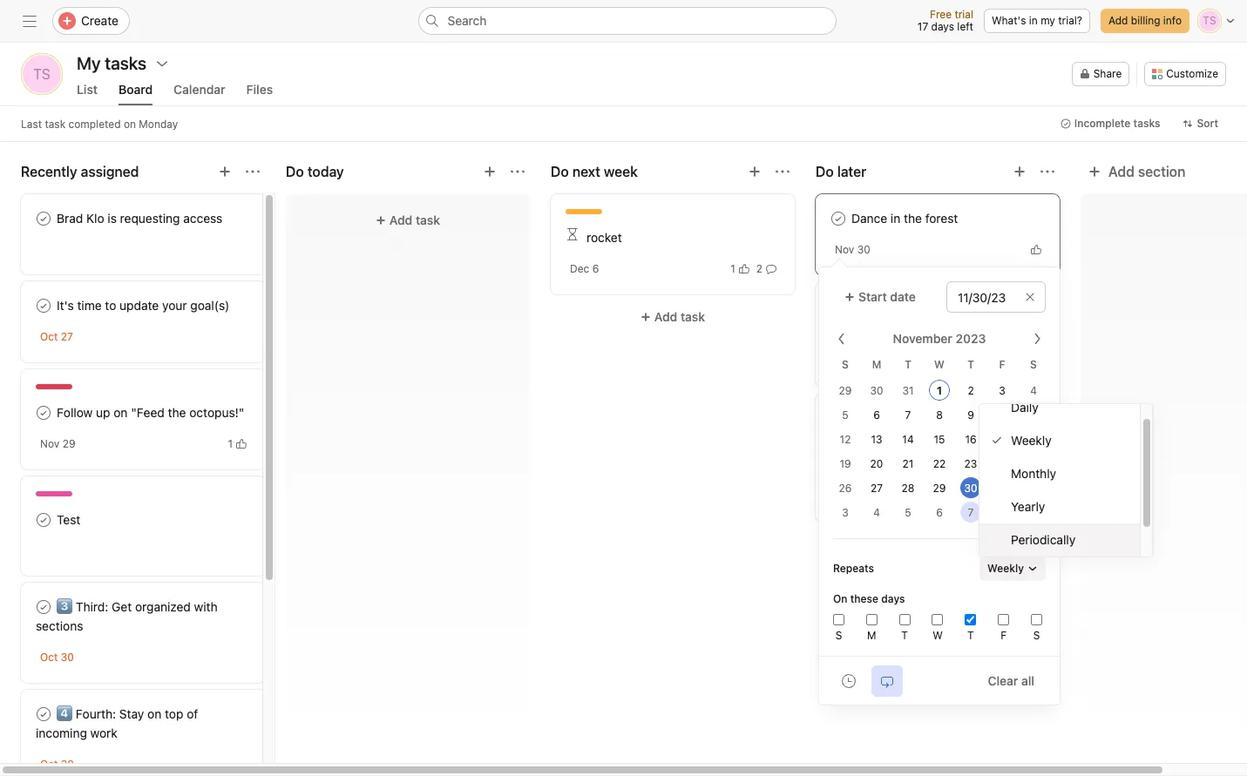 Task type: locate. For each thing, give the bounding box(es) containing it.
completed image left 3️⃣
[[33, 597, 54, 618]]

2 vertical spatial the
[[168, 405, 186, 420]]

1 oct 30 from the top
[[40, 651, 74, 664]]

2 horizontal spatial add task button
[[816, 529, 1060, 560]]

2 vertical spatial add task button
[[816, 529, 1060, 560]]

1 add task image from the left
[[483, 165, 497, 179]]

29
[[839, 384, 852, 397], [62, 438, 75, 451], [933, 482, 946, 495]]

1 vertical spatial w
[[933, 629, 943, 642]]

0 vertical spatial 29
[[839, 384, 852, 397]]

21
[[903, 458, 914, 471]]

0 horizontal spatial 2
[[756, 262, 763, 275]]

completed image left 4️⃣
[[33, 704, 54, 725]]

2 more section actions image from the left
[[511, 165, 525, 179]]

incomplete tasks button
[[1053, 112, 1168, 136]]

oct 30 for first oct 30 button from the bottom of the page
[[40, 758, 74, 771]]

work
[[90, 726, 118, 741]]

oct
[[40, 330, 58, 343], [835, 490, 853, 503], [40, 651, 58, 664], [40, 758, 58, 771]]

1 horizontal spatial 2
[[968, 384, 974, 397]]

0 horizontal spatial add task image
[[483, 165, 497, 179]]

on right 'up' on the left of the page
[[114, 405, 128, 420]]

add task button
[[296, 205, 519, 236], [551, 302, 795, 333], [816, 529, 1060, 560]]

1 more section actions image from the left
[[246, 165, 260, 179]]

–
[[871, 490, 878, 503]]

t checkbox left w checkbox at the bottom right
[[899, 614, 910, 626]]

nov left 4,
[[835, 355, 854, 368]]

t checkbox left f option
[[965, 614, 976, 626]]

0 vertical spatial on
[[124, 117, 136, 130]]

on
[[124, 117, 136, 130], [114, 405, 128, 420], [147, 707, 162, 722]]

1 vertical spatial 8
[[999, 506, 1006, 519]]

9 up 16
[[968, 409, 974, 422]]

completed checkbox left dance
[[828, 208, 849, 229]]

2
[[756, 262, 763, 275], [968, 384, 974, 397]]

oct 30 button
[[40, 651, 74, 664], [40, 758, 74, 771]]

1 horizontal spatial 27
[[871, 482, 883, 495]]

0 vertical spatial 9
[[968, 409, 974, 422]]

completed image
[[33, 208, 54, 229], [33, 295, 54, 316], [828, 320, 849, 341], [33, 403, 54, 424], [33, 510, 54, 531]]

8 up 15 on the right bottom
[[936, 409, 943, 422]]

more section actions image up 0 likes. click to like this task 'image' at the top right of page
[[1041, 165, 1055, 179]]

1 horizontal spatial add task button
[[551, 302, 795, 333]]

oct 30 button down sections
[[40, 651, 74, 664]]

2 horizontal spatial add task image
[[1013, 165, 1027, 179]]

2 vertical spatial add task
[[919, 537, 970, 552]]

2 oct 30 button from the top
[[40, 758, 74, 771]]

2 more section actions image from the left
[[1041, 165, 1055, 179]]

completed image left it's
[[33, 295, 54, 316]]

29 down the nov 4, 2024 on the top
[[839, 384, 852, 397]]

2 horizontal spatial add task
[[919, 537, 970, 552]]

3 add task image from the left
[[1013, 165, 1027, 179]]

days inside free trial 17 days left
[[931, 20, 954, 33]]

completed image up 19
[[828, 427, 849, 448]]

1 horizontal spatial t checkbox
[[965, 614, 976, 626]]

top
[[165, 707, 183, 722]]

weekly button
[[980, 557, 1046, 581]]

share
[[1093, 67, 1122, 80]]

completed checkbox for feed the octopus!
[[828, 320, 849, 341]]

0 horizontal spatial days
[[881, 593, 905, 606]]

1 vertical spatial days
[[881, 593, 905, 606]]

nov 4, 2024
[[835, 355, 895, 368]]

completed checkbox for 3️⃣ third: get organized with sections
[[33, 597, 54, 618]]

"feed
[[131, 405, 165, 420]]

date
[[890, 289, 916, 304]]

0 horizontal spatial 29
[[62, 438, 75, 451]]

30 down incoming
[[61, 758, 74, 771]]

follow
[[57, 405, 93, 420]]

1 horizontal spatial the
[[883, 322, 901, 337]]

0 vertical spatial 2
[[756, 262, 763, 275]]

1 vertical spatial f
[[1001, 629, 1007, 642]]

29 down follow
[[62, 438, 75, 451]]

sort button
[[1175, 112, 1226, 136]]

oct 30 down sections
[[40, 651, 74, 664]]

completed image left feed
[[828, 320, 849, 341]]

0 horizontal spatial 3
[[842, 506, 849, 519]]

1 vertical spatial 4
[[873, 506, 880, 519]]

days left left
[[931, 20, 954, 33]]

completed checkbox left 3️⃣
[[33, 597, 54, 618]]

1 vertical spatial 9
[[1030, 506, 1037, 519]]

0 vertical spatial m
[[872, 358, 881, 371]]

1 vertical spatial on
[[114, 405, 128, 420]]

more section actions image
[[776, 165, 790, 179], [1041, 165, 1055, 179]]

repeats
[[833, 562, 874, 575]]

incoming
[[36, 726, 87, 741]]

1 vertical spatial add task button
[[551, 302, 795, 333]]

5 up 12
[[842, 409, 849, 422]]

add task image
[[483, 165, 497, 179], [748, 165, 762, 179], [1013, 165, 1027, 179]]

research
[[907, 297, 950, 310]]

1 horizontal spatial more section actions image
[[511, 165, 525, 179]]

30 down sections
[[61, 651, 74, 664]]

octopus!
[[904, 322, 954, 337]]

organ
[[831, 297, 861, 310]]

stay
[[119, 707, 144, 722]]

completed
[[68, 117, 121, 130]]

0 vertical spatial 27
[[61, 330, 73, 343]]

4️⃣ fourth: stay on top of incoming work
[[36, 707, 198, 741]]

1 vertical spatial 5
[[905, 506, 911, 519]]

show options image
[[155, 57, 169, 71]]

add for add section button
[[1109, 164, 1135, 180]]

1 vertical spatial 7
[[968, 506, 974, 519]]

in inside button
[[1029, 14, 1038, 27]]

sort
[[1197, 117, 1218, 130]]

days right these
[[881, 593, 905, 606]]

my tasks
[[77, 53, 146, 73]]

completed checkbox for identify
[[828, 427, 849, 448]]

search list box
[[418, 7, 836, 35]]

more section actions image right add task icon
[[246, 165, 260, 179]]

0 vertical spatial 6
[[592, 262, 599, 275]]

1 button
[[727, 260, 753, 278], [224, 435, 250, 453], [981, 488, 1007, 505], [1007, 488, 1045, 505]]

7 left yearly on the right bottom of page
[[968, 506, 974, 519]]

7 down 31
[[905, 409, 911, 422]]

add task
[[389, 213, 440, 227], [654, 309, 705, 324], [919, 537, 970, 552]]

1 vertical spatial 23
[[856, 490, 869, 503]]

completed image for dance in the forest
[[828, 208, 849, 229]]

ts
[[33, 66, 50, 82]]

completed image for 4️⃣ fourth: stay on top of incoming work
[[33, 704, 54, 725]]

clear all
[[988, 673, 1034, 688]]

on left top
[[147, 707, 162, 722]]

2 button
[[753, 260, 780, 278]]

m down m checkbox
[[867, 629, 876, 642]]

completed image left follow
[[33, 403, 54, 424]]

4 down –
[[873, 506, 880, 519]]

0 vertical spatial the
[[904, 211, 922, 226]]

trial
[[955, 8, 973, 21]]

completed checkbox for test
[[33, 510, 54, 531]]

weekly inside dropdown button
[[988, 562, 1024, 575]]

23 left –
[[856, 490, 869, 503]]

in left my
[[1029, 14, 1038, 27]]

1 horizontal spatial days
[[931, 20, 954, 33]]

completed checkbox left brad
[[33, 208, 54, 229]]

incomplete
[[1074, 117, 1131, 130]]

2 vertical spatial nov
[[40, 438, 59, 451]]

more section actions image for do next week
[[776, 165, 790, 179]]

1 horizontal spatial add task
[[654, 309, 705, 324]]

trial?
[[1058, 14, 1082, 27]]

1 horizontal spatial 9
[[1030, 506, 1037, 519]]

s checkbox down on
[[833, 614, 845, 626]]

completed image for follow
[[33, 403, 54, 424]]

6 down 22
[[936, 506, 943, 519]]

oct down incoming
[[40, 758, 58, 771]]

nov for feed the octopus!
[[835, 355, 854, 368]]

completed checkbox left test
[[33, 510, 54, 531]]

0 vertical spatial add task button
[[296, 205, 519, 236]]

2 oct 30 from the top
[[40, 758, 74, 771]]

0 horizontal spatial more section actions image
[[246, 165, 260, 179]]

31
[[902, 384, 914, 397]]

weekly up 25
[[1011, 433, 1052, 448]]

4
[[1030, 384, 1037, 397], [873, 506, 880, 519]]

completed image for identify species
[[828, 427, 849, 448]]

0 horizontal spatial add task
[[389, 213, 440, 227]]

17
[[918, 20, 928, 33], [997, 433, 1008, 446]]

2024
[[870, 355, 895, 368]]

function
[[864, 297, 904, 310]]

add task image for do later
[[1013, 165, 1027, 179]]

1 horizontal spatial s checkbox
[[1031, 614, 1042, 626]]

Due date text field
[[946, 282, 1046, 313]]

2 vertical spatial on
[[147, 707, 162, 722]]

on left the monday
[[124, 117, 136, 130]]

the right "feed
[[168, 405, 186, 420]]

0 vertical spatial oct 30
[[40, 651, 74, 664]]

0 horizontal spatial the
[[168, 405, 186, 420]]

add task image for do next week
[[748, 165, 762, 179]]

the left forest
[[904, 211, 922, 226]]

w down november 2023
[[934, 358, 945, 371]]

3 down 1 like. you liked this task image
[[999, 384, 1006, 397]]

task
[[45, 117, 66, 130], [416, 213, 440, 227], [681, 309, 705, 324], [946, 537, 970, 552]]

16
[[965, 433, 977, 446]]

29 down 22
[[933, 482, 946, 495]]

info
[[1163, 14, 1182, 27]]

0 vertical spatial 7
[[905, 409, 911, 422]]

Completed checkbox
[[828, 320, 849, 341], [33, 510, 54, 531], [33, 597, 54, 618], [33, 704, 54, 725]]

1 horizontal spatial more section actions image
[[1041, 165, 1055, 179]]

1 horizontal spatial add task image
[[748, 165, 762, 179]]

6 up identify at the bottom right
[[873, 409, 880, 422]]

1 horizontal spatial 23
[[964, 458, 977, 471]]

completed checkbox for dance
[[828, 208, 849, 229]]

dependencies image
[[566, 227, 580, 241]]

4 up daily
[[1030, 384, 1037, 397]]

monthly
[[1011, 466, 1056, 481]]

next week
[[572, 164, 638, 180]]

0 horizontal spatial t checkbox
[[899, 614, 910, 626]]

completed checkbox up 19
[[828, 427, 849, 448]]

0 horizontal spatial 5
[[842, 409, 849, 422]]

more section actions image left do later
[[776, 165, 790, 179]]

m right 4,
[[872, 358, 881, 371]]

w
[[934, 358, 945, 371], [933, 629, 943, 642]]

1 vertical spatial m
[[867, 629, 876, 642]]

dec 6
[[570, 262, 599, 275]]

1 more section actions image from the left
[[776, 165, 790, 179]]

completed checkbox for follow
[[33, 403, 54, 424]]

1 horizontal spatial in
[[1029, 14, 1038, 27]]

clear due date image
[[1025, 292, 1035, 302]]

T checkbox
[[899, 614, 910, 626], [965, 614, 976, 626]]

6 right dec
[[592, 262, 599, 275]]

s checkbox right f option
[[1031, 614, 1042, 626]]

files link
[[246, 82, 273, 105]]

completed checkbox left 4️⃣
[[33, 704, 54, 725]]

free
[[930, 8, 952, 21]]

next month image
[[1030, 332, 1044, 346]]

previous month image
[[835, 332, 849, 346]]

start
[[858, 289, 887, 304]]

17 left 18
[[997, 433, 1008, 446]]

1 vertical spatial 17
[[997, 433, 1008, 446]]

brad klo is requesting access
[[57, 211, 223, 226]]

completed image left dance
[[828, 208, 849, 229]]

list link
[[77, 82, 98, 105]]

0 vertical spatial 3
[[999, 384, 1006, 397]]

more section actions image left do
[[511, 165, 525, 179]]

1 like. you liked this task image
[[993, 356, 1003, 366]]

S checkbox
[[833, 614, 845, 626], [1031, 614, 1042, 626]]

0 horizontal spatial more section actions image
[[776, 165, 790, 179]]

4️⃣
[[57, 707, 72, 722]]

0 vertical spatial in
[[1029, 14, 1038, 27]]

completed image
[[828, 208, 849, 229], [828, 427, 849, 448], [33, 597, 54, 618], [33, 704, 54, 725]]

4,
[[857, 355, 867, 368]]

completed checkbox left it's
[[33, 295, 54, 316]]

more section actions image
[[246, 165, 260, 179], [511, 165, 525, 179]]

8
[[936, 409, 943, 422], [999, 506, 1006, 519]]

1 horizontal spatial 4
[[1030, 384, 1037, 397]]

1 vertical spatial add task
[[654, 309, 705, 324]]

0 vertical spatial 8
[[936, 409, 943, 422]]

completed image left brad
[[33, 208, 54, 229]]

2 horizontal spatial the
[[904, 211, 922, 226]]

8 left yearly on the right bottom of page
[[999, 506, 1006, 519]]

on inside 4️⃣ fourth: stay on top of incoming work
[[147, 707, 162, 722]]

W checkbox
[[932, 614, 943, 626]]

f
[[999, 358, 1005, 371], [1001, 629, 1007, 642]]

0 horizontal spatial 23
[[856, 490, 869, 503]]

incomplete tasks
[[1074, 117, 1160, 130]]

follow up on "feed the octopus!"
[[57, 405, 244, 420]]

in for what's
[[1029, 14, 1038, 27]]

23 down 16
[[964, 458, 977, 471]]

files
[[246, 82, 273, 97]]

add
[[1109, 14, 1128, 27], [1109, 164, 1135, 180], [389, 213, 413, 227], [654, 309, 677, 324], [919, 537, 942, 552]]

1 vertical spatial oct 30
[[40, 758, 74, 771]]

5 down 28
[[905, 506, 911, 519]]

0 horizontal spatial 17
[[918, 20, 928, 33]]

weekly
[[1011, 433, 1052, 448], [988, 562, 1024, 575]]

add task image for do today
[[483, 165, 497, 179]]

0 horizontal spatial s checkbox
[[833, 614, 845, 626]]

oct left –
[[835, 490, 853, 503]]

0 horizontal spatial add task button
[[296, 205, 519, 236]]

0 vertical spatial oct 30 button
[[40, 651, 74, 664]]

the down organ function research
[[883, 322, 901, 337]]

0 horizontal spatial 7
[[905, 409, 911, 422]]

27 down '20'
[[871, 482, 883, 495]]

0 horizontal spatial in
[[891, 211, 901, 226]]

oct 23 – 30
[[835, 490, 894, 503]]

9 up periodically on the bottom right of page
[[1030, 506, 1037, 519]]

s up the all
[[1033, 629, 1040, 642]]

27 down it's
[[61, 330, 73, 343]]

weekly down periodically on the bottom right of page
[[988, 562, 1024, 575]]

in
[[1029, 14, 1038, 27], [891, 211, 901, 226]]

w down w checkbox at the bottom right
[[933, 629, 943, 642]]

1 down monthly
[[1011, 489, 1016, 502]]

nov down follow
[[40, 438, 59, 451]]

completed checkbox for it's
[[33, 295, 54, 316]]

time
[[77, 298, 102, 313]]

1 vertical spatial nov
[[835, 355, 854, 368]]

0 vertical spatial 17
[[918, 20, 928, 33]]

3 down 26
[[842, 506, 849, 519]]

s down next month icon
[[1030, 358, 1037, 371]]

17 left free
[[918, 20, 928, 33]]

left
[[957, 20, 973, 33]]

monday
[[139, 117, 178, 130]]

completed checkbox left follow
[[33, 403, 54, 424]]

search
[[448, 13, 487, 28]]

completed image for brad
[[33, 208, 54, 229]]

nov 30 button
[[835, 243, 870, 256]]

oct 30 button down incoming
[[40, 758, 74, 771]]

completed checkbox for brad
[[33, 208, 54, 229]]

0 vertical spatial f
[[999, 358, 1005, 371]]

2 add task image from the left
[[748, 165, 762, 179]]

completed checkbox left feed
[[828, 320, 849, 341]]

in right dance
[[891, 211, 901, 226]]

0 horizontal spatial 9
[[968, 409, 974, 422]]

completed image for it's
[[33, 295, 54, 316]]

add billing info button
[[1101, 9, 1190, 33]]

1 vertical spatial the
[[883, 322, 901, 337]]

0 vertical spatial days
[[931, 20, 954, 33]]

oct 30 down incoming
[[40, 758, 74, 771]]

2 vertical spatial 29
[[933, 482, 946, 495]]

Completed checkbox
[[33, 208, 54, 229], [828, 208, 849, 229], [33, 295, 54, 316], [33, 403, 54, 424], [828, 427, 849, 448]]

1 vertical spatial in
[[891, 211, 901, 226]]

nov down dance
[[835, 243, 854, 256]]

3️⃣ third: get organized with sections
[[36, 600, 218, 634]]

2 horizontal spatial 6
[[936, 506, 943, 519]]



Task type: vqa. For each thing, say whether or not it's contained in the screenshot.
Add Or Remove Collaborators icon
no



Task type: describe. For each thing, give the bounding box(es) containing it.
19
[[840, 458, 851, 471]]

dance in the forest
[[851, 211, 958, 226]]

s down on
[[836, 629, 842, 642]]

start date
[[858, 289, 916, 304]]

share button
[[1072, 62, 1130, 86]]

2 horizontal spatial 29
[[933, 482, 946, 495]]

create button
[[52, 7, 130, 35]]

add task image
[[218, 165, 232, 179]]

on for stay
[[147, 707, 162, 722]]

what's
[[992, 14, 1026, 27]]

my
[[1041, 14, 1055, 27]]

in for dance
[[891, 211, 901, 226]]

3️⃣
[[57, 600, 72, 614]]

add billing info
[[1109, 14, 1182, 27]]

dec
[[570, 262, 589, 275]]

add section
[[1109, 164, 1186, 180]]

more section actions image for recently assigned
[[246, 165, 260, 179]]

ts button
[[21, 53, 63, 95]]

30 down 16
[[964, 482, 977, 495]]

1 horizontal spatial 17
[[997, 433, 1008, 446]]

tasks
[[1134, 117, 1160, 130]]

clear
[[988, 673, 1018, 688]]

create
[[81, 13, 118, 28]]

s left 4,
[[842, 358, 849, 371]]

0 vertical spatial weekly
[[1011, 433, 1052, 448]]

it's
[[57, 298, 74, 313]]

free trial 17 days left
[[918, 8, 973, 33]]

identify
[[851, 430, 894, 444]]

30 down dance
[[857, 243, 870, 256]]

calendar link
[[174, 82, 225, 105]]

octopus!"
[[189, 405, 244, 420]]

periodically option
[[980, 524, 1140, 557]]

clear all button
[[977, 665, 1046, 697]]

completed image for feed
[[828, 320, 849, 341]]

november 2023
[[893, 331, 986, 346]]

set to repeat image
[[880, 674, 894, 688]]

up
[[96, 405, 110, 420]]

2023
[[956, 331, 986, 346]]

is
[[108, 211, 117, 226]]

do later
[[816, 164, 867, 180]]

organized
[[135, 600, 191, 614]]

oct 27 button
[[40, 330, 73, 343]]

1 left yearly on the right bottom of page
[[985, 489, 990, 502]]

billing
[[1131, 14, 1160, 27]]

test
[[57, 512, 80, 527]]

0 vertical spatial 4
[[1030, 384, 1037, 397]]

species
[[897, 430, 942, 444]]

1 right 31
[[937, 384, 942, 397]]

30 right –
[[881, 490, 894, 503]]

completed image left test
[[33, 510, 54, 531]]

2 vertical spatial 6
[[936, 506, 943, 519]]

1 t checkbox from the left
[[899, 614, 910, 626]]

get
[[112, 600, 132, 614]]

identify species
[[851, 430, 942, 444]]

1 vertical spatial 3
[[842, 506, 849, 519]]

1 horizontal spatial 6
[[873, 409, 880, 422]]

fourth:
[[76, 707, 116, 722]]

0 vertical spatial add task
[[389, 213, 440, 227]]

1 horizontal spatial 5
[[905, 506, 911, 519]]

oct down sections
[[40, 651, 58, 664]]

section
[[1138, 164, 1186, 180]]

0 vertical spatial 23
[[964, 458, 977, 471]]

to
[[105, 298, 116, 313]]

0 horizontal spatial 4
[[873, 506, 880, 519]]

customize button
[[1145, 62, 1226, 86]]

12
[[840, 433, 851, 446]]

nov 30
[[835, 243, 870, 256]]

1 vertical spatial 27
[[871, 482, 883, 495]]

feed
[[851, 322, 879, 337]]

completed checkbox for 4️⃣ fourth: stay on top of incoming work
[[33, 704, 54, 725]]

1 vertical spatial 29
[[62, 438, 75, 451]]

add for the middle add task button
[[654, 309, 677, 324]]

1 horizontal spatial 29
[[839, 384, 852, 397]]

these
[[850, 593, 879, 606]]

26
[[839, 482, 852, 495]]

on for completed
[[124, 117, 136, 130]]

customize
[[1166, 67, 1218, 80]]

17 inside free trial 17 days left
[[918, 20, 928, 33]]

more section actions image for do today
[[511, 165, 525, 179]]

1 horizontal spatial 8
[[999, 506, 1006, 519]]

0 horizontal spatial 8
[[936, 409, 943, 422]]

last task completed on monday
[[21, 117, 178, 130]]

28
[[902, 482, 915, 495]]

2 inside button
[[756, 262, 763, 275]]

2 s checkbox from the left
[[1031, 614, 1042, 626]]

update
[[120, 298, 159, 313]]

rocket
[[587, 230, 622, 245]]

do today
[[286, 164, 344, 180]]

november
[[893, 331, 952, 346]]

1 vertical spatial 2
[[968, 384, 974, 397]]

0 horizontal spatial 6
[[592, 262, 599, 275]]

search button
[[418, 7, 836, 35]]

sections
[[36, 619, 83, 634]]

what's in my trial?
[[992, 14, 1082, 27]]

oct down it's
[[40, 330, 58, 343]]

expand sidebar image
[[23, 14, 37, 28]]

of
[[187, 707, 198, 722]]

0 likes. click to like this task image
[[1031, 244, 1041, 255]]

M checkbox
[[866, 614, 877, 626]]

20
[[870, 458, 883, 471]]

dance
[[851, 211, 887, 226]]

18
[[1028, 433, 1039, 446]]

15
[[934, 433, 945, 446]]

F checkbox
[[998, 614, 1009, 626]]

all
[[1021, 673, 1034, 688]]

2 t checkbox from the left
[[965, 614, 976, 626]]

30 down 2024
[[870, 384, 883, 397]]

nov 4, 2024 button
[[835, 355, 895, 368]]

dec 6 button
[[570, 262, 599, 275]]

brad
[[57, 211, 83, 226]]

more section actions image for do later
[[1041, 165, 1055, 179]]

with
[[194, 600, 218, 614]]

oct 30 for first oct 30 button from the top
[[40, 651, 74, 664]]

0 vertical spatial w
[[934, 358, 945, 371]]

1 horizontal spatial 3
[[999, 384, 1006, 397]]

do
[[551, 164, 569, 180]]

0 vertical spatial 5
[[842, 409, 849, 422]]

nov 29
[[40, 438, 75, 451]]

add for leftmost add task button
[[389, 213, 413, 227]]

nov for follow up on "feed the octopus!"
[[40, 438, 59, 451]]

access
[[183, 211, 223, 226]]

1 oct 30 button from the top
[[40, 651, 74, 664]]

what's in my trial? button
[[984, 9, 1090, 33]]

0 horizontal spatial 27
[[61, 330, 73, 343]]

list
[[77, 82, 98, 97]]

0 vertical spatial nov
[[835, 243, 854, 256]]

periodically
[[1011, 533, 1076, 547]]

1 down octopus!"
[[228, 437, 233, 450]]

11
[[1029, 409, 1038, 422]]

1 s checkbox from the left
[[833, 614, 845, 626]]

14
[[902, 433, 914, 446]]

start date button
[[833, 282, 933, 313]]

add time image
[[842, 674, 856, 688]]

forest
[[925, 211, 958, 226]]

completed image for 3️⃣ third: get organized with sections
[[33, 597, 54, 618]]

1 horizontal spatial 7
[[968, 506, 974, 519]]

1 left 2 button
[[730, 262, 735, 275]]

klo
[[86, 211, 104, 226]]



